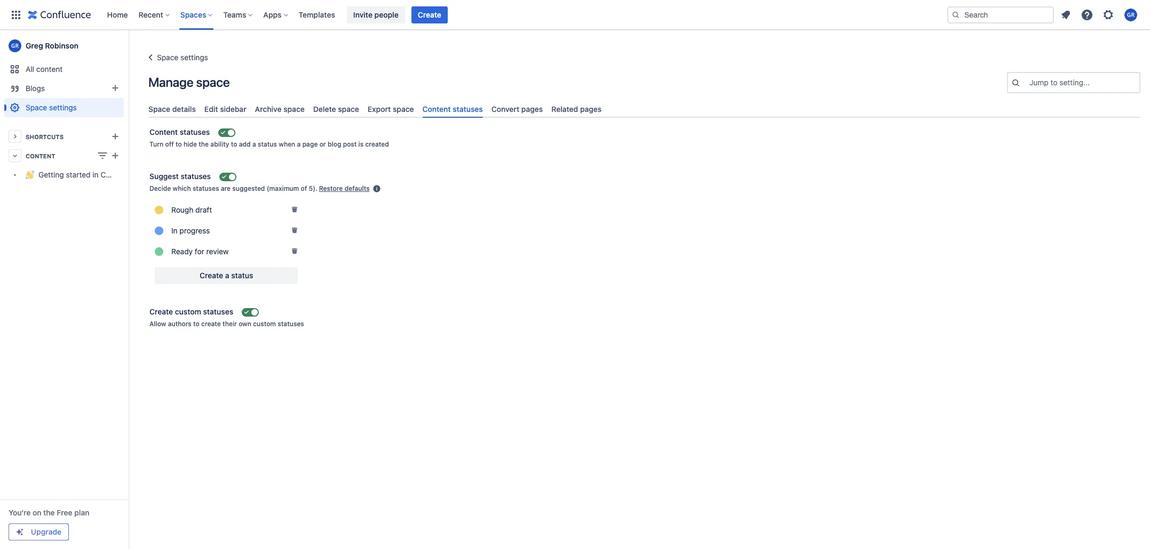 Task type: describe. For each thing, give the bounding box(es) containing it.
your profile and preferences image
[[1125, 8, 1138, 21]]

create link
[[411, 6, 448, 23]]

you're on the free plan
[[9, 509, 89, 518]]

content
[[36, 65, 63, 74]]

collapse sidebar image
[[116, 35, 140, 57]]

export space
[[368, 105, 414, 114]]

post
[[343, 140, 357, 148]]

statuses up 'create'
[[203, 308, 233, 317]]

create a page image
[[109, 149, 122, 162]]

5).
[[309, 185, 317, 193]]

decide
[[149, 185, 171, 193]]

global element
[[6, 0, 945, 30]]

sidebar
[[220, 105, 246, 114]]

1 horizontal spatial space settings link
[[144, 51, 208, 64]]

edit sidebar link
[[200, 100, 251, 118]]

hide
[[184, 140, 197, 148]]

content statuses inside content statuses link
[[423, 105, 483, 114]]

or
[[320, 140, 326, 148]]

blogs
[[26, 84, 45, 93]]

1 horizontal spatial a
[[252, 140, 256, 148]]

info icon image
[[372, 185, 381, 193]]

templates
[[299, 10, 335, 19]]

greg robinson
[[26, 41, 78, 50]]

which
[[173, 185, 191, 193]]

spaces button
[[177, 6, 217, 23]]

premium image
[[15, 528, 24, 537]]

blogs link
[[4, 79, 124, 98]]

1 horizontal spatial the
[[199, 140, 209, 148]]

1 horizontal spatial status
[[258, 140, 277, 148]]

invite people button
[[347, 6, 405, 23]]

the inside space element
[[43, 509, 55, 518]]

change view image
[[96, 149, 109, 162]]

decide which statuses are suggested (maximum of 5). restore defaults
[[149, 185, 370, 193]]

manage space
[[148, 75, 230, 90]]

add shortcut image
[[109, 130, 122, 143]]

suggested
[[232, 185, 265, 193]]

archive space link
[[251, 100, 309, 118]]

all content link
[[4, 60, 124, 79]]

statuses left are
[[193, 185, 219, 193]]

2 horizontal spatial content
[[423, 105, 451, 114]]

0 vertical spatial custom
[[175, 308, 201, 317]]

to right jump
[[1051, 78, 1058, 87]]

create a status
[[200, 271, 253, 280]]

space details
[[148, 105, 196, 114]]

status inside dropdown button
[[231, 271, 253, 280]]

convert pages
[[492, 105, 543, 114]]

ability
[[211, 140, 229, 148]]

remove icon image for rough draft
[[290, 205, 299, 214]]

on
[[33, 509, 41, 518]]

space for delete space
[[338, 105, 359, 114]]

progress
[[180, 226, 210, 235]]

add
[[239, 140, 251, 148]]

blog
[[328, 140, 341, 148]]

create
[[201, 320, 221, 328]]

getting started in confluence
[[38, 171, 140, 180]]

people
[[375, 10, 399, 19]]

Search settings text field
[[1030, 77, 1032, 88]]

pages for related pages
[[580, 105, 602, 114]]

recent
[[139, 10, 163, 19]]

invite people
[[353, 10, 399, 19]]

space for archive space
[[284, 105, 305, 114]]

their
[[223, 320, 237, 328]]

of
[[301, 185, 307, 193]]

create for create
[[418, 10, 441, 19]]

help icon image
[[1081, 8, 1094, 21]]

space settings inside space element
[[26, 103, 77, 112]]

notification icon image
[[1060, 8, 1072, 21]]

remove icon image for in progress
[[290, 226, 299, 235]]

convert
[[492, 105, 520, 114]]

space up the manage
[[157, 53, 178, 62]]

Search field
[[947, 6, 1054, 23]]

robinson
[[45, 41, 78, 50]]

apps button
[[260, 6, 292, 23]]

settings icon image
[[1102, 8, 1115, 21]]

shortcuts button
[[4, 127, 124, 146]]

authors
[[168, 320, 192, 328]]

space details link
[[144, 100, 200, 118]]

confluence
[[101, 171, 140, 180]]

in
[[171, 226, 178, 235]]

draft
[[195, 205, 212, 214]]

is
[[358, 140, 364, 148]]

rough draft
[[171, 205, 212, 214]]

statuses right own
[[278, 320, 304, 328]]

create custom statuses
[[149, 308, 233, 317]]

space for export space
[[393, 105, 414, 114]]

content statuses link
[[418, 100, 487, 118]]

own
[[239, 320, 251, 328]]

ready for review
[[171, 247, 229, 256]]

create for create a status
[[200, 271, 223, 280]]

related pages
[[552, 105, 602, 114]]

related
[[552, 105, 578, 114]]



Task type: locate. For each thing, give the bounding box(es) containing it.
space right delete
[[338, 105, 359, 114]]

1 remove icon image from the top
[[290, 205, 299, 214]]

getting
[[38, 171, 64, 180]]

1 vertical spatial content statuses
[[149, 128, 210, 137]]

pages right convert
[[521, 105, 543, 114]]

plan
[[74, 509, 89, 518]]

1 vertical spatial space settings link
[[4, 98, 124, 117]]

edit sidebar
[[204, 105, 246, 114]]

restore
[[319, 185, 343, 193]]

page
[[302, 140, 318, 148]]

custom up authors
[[175, 308, 201, 317]]

0 horizontal spatial custom
[[175, 308, 201, 317]]

settings up 'manage space'
[[180, 53, 208, 62]]

0 vertical spatial settings
[[180, 53, 208, 62]]

1 horizontal spatial custom
[[253, 320, 276, 328]]

2 vertical spatial content
[[26, 152, 55, 159]]

1 vertical spatial settings
[[49, 103, 77, 112]]

1 vertical spatial create
[[200, 271, 223, 280]]

confluence image
[[28, 8, 91, 21], [28, 8, 91, 21]]

1 horizontal spatial content statuses
[[423, 105, 483, 114]]

statuses
[[453, 105, 483, 114], [180, 128, 210, 137], [181, 172, 211, 181], [193, 185, 219, 193], [203, 308, 233, 317], [278, 320, 304, 328]]

0 horizontal spatial content
[[26, 152, 55, 159]]

0 vertical spatial space settings link
[[144, 51, 208, 64]]

settings down blogs link
[[49, 103, 77, 112]]

create down review
[[200, 271, 223, 280]]

space down blogs
[[26, 103, 47, 112]]

space settings link up shortcuts dropdown button
[[4, 98, 124, 117]]

pages inside convert pages link
[[521, 105, 543, 114]]

statuses inside content statuses link
[[453, 105, 483, 114]]

the
[[199, 140, 209, 148], [43, 509, 55, 518]]

content right 'export space'
[[423, 105, 451, 114]]

0 vertical spatial create
[[418, 10, 441, 19]]

3 remove icon image from the top
[[290, 247, 299, 256]]

pages for convert pages
[[521, 105, 543, 114]]

upgrade
[[31, 528, 61, 537]]

recent button
[[135, 6, 174, 23]]

to down create custom statuses
[[193, 320, 200, 328]]

edit
[[204, 105, 218, 114]]

related pages link
[[547, 100, 606, 118]]

statuses left convert
[[453, 105, 483, 114]]

space settings link up the manage
[[144, 51, 208, 64]]

archive
[[255, 105, 282, 114]]

content statuses
[[423, 105, 483, 114], [149, 128, 210, 137]]

0 horizontal spatial a
[[225, 271, 229, 280]]

create up allow
[[149, 308, 173, 317]]

remove icon image
[[290, 205, 299, 214], [290, 226, 299, 235], [290, 247, 299, 256]]

0 vertical spatial content statuses
[[423, 105, 483, 114]]

home link
[[104, 6, 131, 23]]

1 horizontal spatial create
[[200, 271, 223, 280]]

banner containing home
[[0, 0, 1150, 30]]

content
[[423, 105, 451, 114], [149, 128, 178, 137], [26, 152, 55, 159]]

to right 'off'
[[176, 140, 182, 148]]

2 vertical spatial remove icon image
[[290, 247, 299, 256]]

content statuses up 'off'
[[149, 128, 210, 137]]

in
[[93, 171, 99, 180]]

greg robinson link
[[4, 35, 124, 57]]

2 horizontal spatial create
[[418, 10, 441, 19]]

custom right own
[[253, 320, 276, 328]]

statuses up hide
[[180, 128, 210, 137]]

content statuses left convert
[[423, 105, 483, 114]]

tab list
[[144, 100, 1145, 118]]

content inside dropdown button
[[26, 152, 55, 159]]

status up own
[[231, 271, 253, 280]]

2 horizontal spatial a
[[297, 140, 301, 148]]

home
[[107, 10, 128, 19]]

1 vertical spatial custom
[[253, 320, 276, 328]]

status left when
[[258, 140, 277, 148]]

create a status button
[[155, 268, 298, 285]]

teams button
[[220, 6, 257, 23]]

details
[[172, 105, 196, 114]]

invite
[[353, 10, 373, 19]]

0 vertical spatial content
[[423, 105, 451, 114]]

export
[[368, 105, 391, 114]]

pages right the related
[[580, 105, 602, 114]]

off
[[165, 140, 174, 148]]

2 pages from the left
[[580, 105, 602, 114]]

0 vertical spatial status
[[258, 140, 277, 148]]

0 vertical spatial space settings
[[157, 53, 208, 62]]

create right people
[[418, 10, 441, 19]]

space
[[196, 75, 230, 90], [284, 105, 305, 114], [338, 105, 359, 114], [393, 105, 414, 114]]

space up edit
[[196, 75, 230, 90]]

custom
[[175, 308, 201, 317], [253, 320, 276, 328]]

0 horizontal spatial the
[[43, 509, 55, 518]]

space left details
[[148, 105, 170, 114]]

free
[[57, 509, 72, 518]]

when
[[279, 140, 295, 148]]

shortcuts
[[26, 133, 64, 140]]

suggest statuses
[[149, 172, 211, 181]]

0 horizontal spatial pages
[[521, 105, 543, 114]]

started
[[66, 171, 91, 180]]

1 vertical spatial the
[[43, 509, 55, 518]]

space right export on the left top of the page
[[393, 105, 414, 114]]

tab list containing space details
[[144, 100, 1145, 118]]

0 vertical spatial the
[[199, 140, 209, 148]]

a inside dropdown button
[[225, 271, 229, 280]]

space settings
[[157, 53, 208, 62], [26, 103, 77, 112]]

search image
[[952, 10, 960, 19]]

archive space
[[255, 105, 305, 114]]

appswitcher icon image
[[10, 8, 22, 21]]

0 horizontal spatial create
[[149, 308, 173, 317]]

pages inside related pages link
[[580, 105, 602, 114]]

allow
[[149, 320, 166, 328]]

create inside create a status dropdown button
[[200, 271, 223, 280]]

the right hide
[[199, 140, 209, 148]]

2 vertical spatial create
[[149, 308, 173, 317]]

space for manage space
[[196, 75, 230, 90]]

banner
[[0, 0, 1150, 30]]

space element
[[0, 30, 140, 550]]

content button
[[4, 146, 124, 165]]

to
[[1051, 78, 1058, 87], [176, 140, 182, 148], [231, 140, 237, 148], [193, 320, 200, 328]]

review
[[206, 247, 229, 256]]

space inside tab list
[[148, 105, 170, 114]]

space right the archive
[[284, 105, 305, 114]]

greg
[[26, 41, 43, 50]]

upgrade button
[[9, 525, 68, 541]]

convert pages link
[[487, 100, 547, 118]]

content up 'off'
[[149, 128, 178, 137]]

1 pages from the left
[[521, 105, 543, 114]]

to left the add
[[231, 140, 237, 148]]

delete
[[313, 105, 336, 114]]

status
[[258, 140, 277, 148], [231, 271, 253, 280]]

settings inside space element
[[49, 103, 77, 112]]

1 horizontal spatial settings
[[180, 53, 208, 62]]

for
[[195, 247, 204, 256]]

0 horizontal spatial status
[[231, 271, 253, 280]]

getting started in confluence link
[[4, 165, 140, 185]]

all content
[[26, 65, 63, 74]]

0 horizontal spatial content statuses
[[149, 128, 210, 137]]

teams
[[223, 10, 246, 19]]

create inside create 'link'
[[418, 10, 441, 19]]

spaces
[[180, 10, 206, 19]]

jump to setting...
[[1030, 78, 1090, 87]]

1 vertical spatial remove icon image
[[290, 226, 299, 235]]

pages
[[521, 105, 543, 114], [580, 105, 602, 114]]

a down review
[[225, 271, 229, 280]]

space settings down blogs link
[[26, 103, 77, 112]]

setting...
[[1060, 78, 1090, 87]]

created
[[365, 140, 389, 148]]

allow authors to create their own custom statuses
[[149, 320, 304, 328]]

0 horizontal spatial space settings
[[26, 103, 77, 112]]

a right the add
[[252, 140, 256, 148]]

1 vertical spatial content
[[149, 128, 178, 137]]

export space link
[[363, 100, 418, 118]]

templates link
[[295, 6, 338, 23]]

apps
[[263, 10, 282, 19]]

space settings up 'manage space'
[[157, 53, 208, 62]]

jump
[[1030, 78, 1049, 87]]

turn
[[149, 140, 163, 148]]

suggest
[[149, 172, 179, 181]]

remove icon image for ready for review
[[290, 247, 299, 256]]

0 horizontal spatial settings
[[49, 103, 77, 112]]

space settings link
[[144, 51, 208, 64], [4, 98, 124, 117]]

manage
[[148, 75, 193, 90]]

defaults
[[345, 185, 370, 193]]

delete space
[[313, 105, 359, 114]]

1 horizontal spatial content
[[149, 128, 178, 137]]

0 vertical spatial remove icon image
[[290, 205, 299, 214]]

all
[[26, 65, 34, 74]]

settings
[[180, 53, 208, 62], [49, 103, 77, 112]]

you're
[[9, 509, 31, 518]]

1 horizontal spatial space settings
[[157, 53, 208, 62]]

1 horizontal spatial pages
[[580, 105, 602, 114]]

turn off to hide the ability to add a status when a page or blog post is created
[[149, 140, 389, 148]]

in progress
[[171, 226, 210, 235]]

rough
[[171, 205, 193, 214]]

create for create custom statuses
[[149, 308, 173, 317]]

2 remove icon image from the top
[[290, 226, 299, 235]]

ready
[[171, 247, 193, 256]]

the right on
[[43, 509, 55, 518]]

statuses up which
[[181, 172, 211, 181]]

create a blog image
[[109, 82, 122, 94]]

1 vertical spatial status
[[231, 271, 253, 280]]

a left page
[[297, 140, 301, 148]]

1 vertical spatial space settings
[[26, 103, 77, 112]]

content down shortcuts
[[26, 152, 55, 159]]

0 horizontal spatial space settings link
[[4, 98, 124, 117]]



Task type: vqa. For each thing, say whether or not it's contained in the screenshot.
'NOTES'
no



